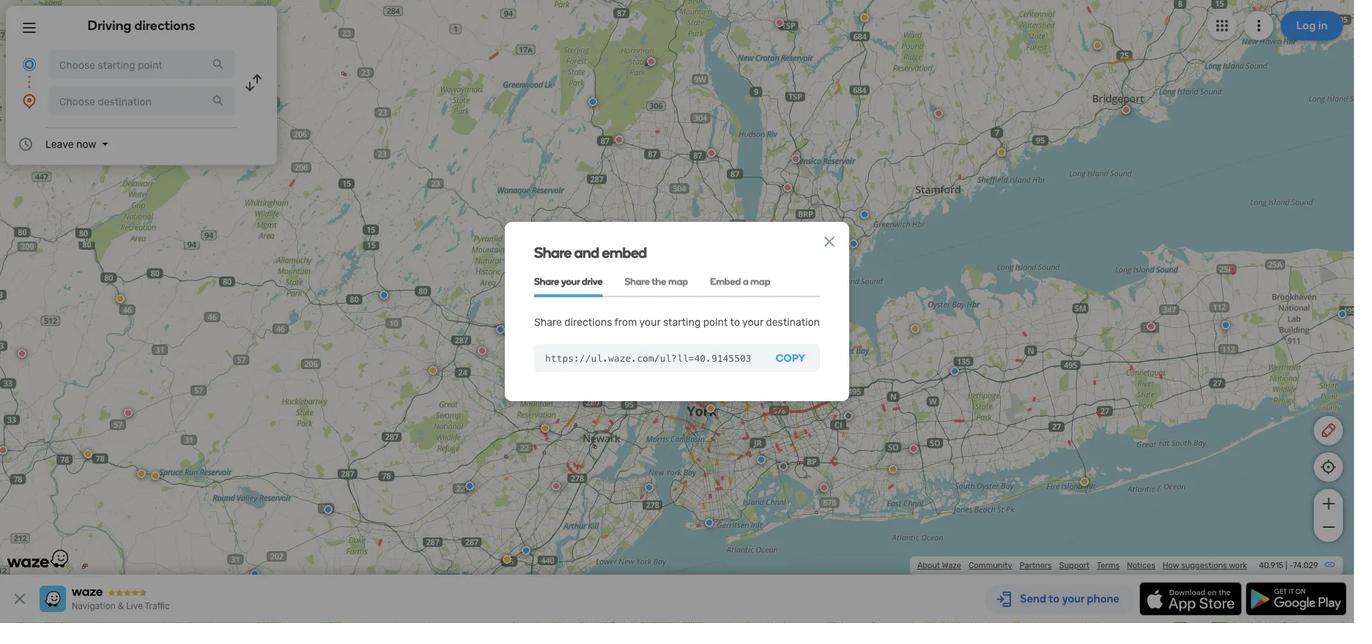 Task type: describe. For each thing, give the bounding box(es) containing it.
and
[[574, 244, 599, 262]]

community
[[969, 561, 1013, 571]]

directions for driving
[[135, 18, 195, 33]]

0 horizontal spatial your
[[561, 276, 580, 288]]

destination
[[766, 316, 820, 328]]

2 horizontal spatial your
[[743, 316, 764, 328]]

partners link
[[1020, 561, 1052, 571]]

partners
[[1020, 561, 1052, 571]]

point
[[703, 316, 728, 328]]

share for share your drive
[[534, 276, 560, 288]]

share the map link
[[625, 268, 688, 298]]

share for share and embed
[[534, 244, 572, 262]]

current location image
[[21, 56, 38, 73]]

share your drive
[[534, 276, 603, 288]]

support
[[1060, 561, 1090, 571]]

starting
[[663, 316, 701, 328]]

share for share the map
[[625, 276, 650, 288]]

embed a map link
[[710, 268, 771, 298]]

traffic
[[145, 602, 170, 612]]

share and embed
[[534, 244, 647, 262]]

-
[[1290, 561, 1293, 571]]

copy
[[776, 352, 806, 365]]

embed a map
[[710, 276, 771, 288]]

0 horizontal spatial x image
[[11, 591, 29, 608]]

drive
[[582, 276, 603, 288]]



Task type: locate. For each thing, give the bounding box(es) containing it.
None field
[[534, 344, 761, 372]]

1 vertical spatial directions
[[565, 316, 612, 328]]

share left the
[[625, 276, 650, 288]]

x image
[[821, 233, 839, 251], [11, 591, 29, 608]]

0 vertical spatial x image
[[821, 233, 839, 251]]

clock image
[[17, 136, 34, 153]]

1 vertical spatial x image
[[11, 591, 29, 608]]

1 horizontal spatial directions
[[565, 316, 612, 328]]

share up share your drive at the left top
[[534, 244, 572, 262]]

share left drive
[[534, 276, 560, 288]]

share
[[534, 244, 572, 262], [534, 276, 560, 288], [625, 276, 650, 288], [534, 316, 562, 328]]

waze
[[942, 561, 962, 571]]

&
[[118, 602, 124, 612]]

a
[[743, 276, 749, 288]]

Choose destination text field
[[48, 86, 235, 116]]

0 horizontal spatial directions
[[135, 18, 195, 33]]

map right the
[[668, 276, 688, 288]]

1 horizontal spatial your
[[640, 316, 661, 328]]

share for share directions from your starting point to your destination
[[534, 316, 562, 328]]

the
[[652, 276, 666, 288]]

how suggestions work link
[[1163, 561, 1248, 571]]

your right from
[[640, 316, 661, 328]]

support link
[[1060, 561, 1090, 571]]

your
[[561, 276, 580, 288], [640, 316, 661, 328], [743, 316, 764, 328]]

how
[[1163, 561, 1180, 571]]

copy button
[[761, 344, 820, 372]]

leave now
[[45, 138, 96, 150]]

directions up the 'choose starting point' text field
[[135, 18, 195, 33]]

zoom in image
[[1320, 495, 1338, 513]]

to
[[730, 316, 740, 328]]

map
[[668, 276, 688, 288], [751, 276, 771, 288]]

terms link
[[1097, 561, 1120, 571]]

work
[[1229, 561, 1248, 571]]

zoom out image
[[1320, 519, 1338, 537]]

directions for share
[[565, 316, 612, 328]]

share the map
[[625, 276, 688, 288]]

share your drive link
[[534, 268, 603, 298]]

directions left from
[[565, 316, 612, 328]]

40.915 | -74.029
[[1259, 561, 1319, 571]]

driving directions
[[88, 18, 195, 33]]

0 vertical spatial directions
[[135, 18, 195, 33]]

your left drive
[[561, 276, 580, 288]]

1 horizontal spatial x image
[[821, 233, 839, 251]]

share down share your drive link
[[534, 316, 562, 328]]

about waze community partners support terms notices how suggestions work
[[918, 561, 1248, 571]]

40.915
[[1259, 561, 1284, 571]]

2 map from the left
[[751, 276, 771, 288]]

suggestions
[[1182, 561, 1228, 571]]

0 horizontal spatial map
[[668, 276, 688, 288]]

share directions from your starting point to your destination
[[534, 316, 820, 328]]

notices link
[[1127, 561, 1156, 571]]

navigation
[[72, 602, 116, 612]]

your right to
[[743, 316, 764, 328]]

map right a
[[751, 276, 771, 288]]

from
[[615, 316, 637, 328]]

|
[[1286, 561, 1288, 571]]

link image
[[1325, 559, 1336, 571]]

location image
[[21, 92, 38, 110]]

directions
[[135, 18, 195, 33], [565, 316, 612, 328]]

embed
[[602, 244, 647, 262]]

about
[[918, 561, 941, 571]]

terms
[[1097, 561, 1120, 571]]

live
[[126, 602, 143, 612]]

1 map from the left
[[668, 276, 688, 288]]

embed
[[710, 276, 741, 288]]

leave
[[45, 138, 74, 150]]

community link
[[969, 561, 1013, 571]]

notices
[[1127, 561, 1156, 571]]

map for embed a map
[[751, 276, 771, 288]]

pencil image
[[1320, 422, 1338, 440]]

now
[[76, 138, 96, 150]]

1 horizontal spatial map
[[751, 276, 771, 288]]

navigation & live traffic
[[72, 602, 170, 612]]

driving
[[88, 18, 132, 33]]

74.029
[[1293, 561, 1319, 571]]

map for share the map
[[668, 276, 688, 288]]

about waze link
[[918, 561, 962, 571]]

Choose starting point text field
[[48, 50, 235, 79]]



Task type: vqa. For each thing, say whether or not it's contained in the screenshot.
"map" within the SHARE THE MAP link
yes



